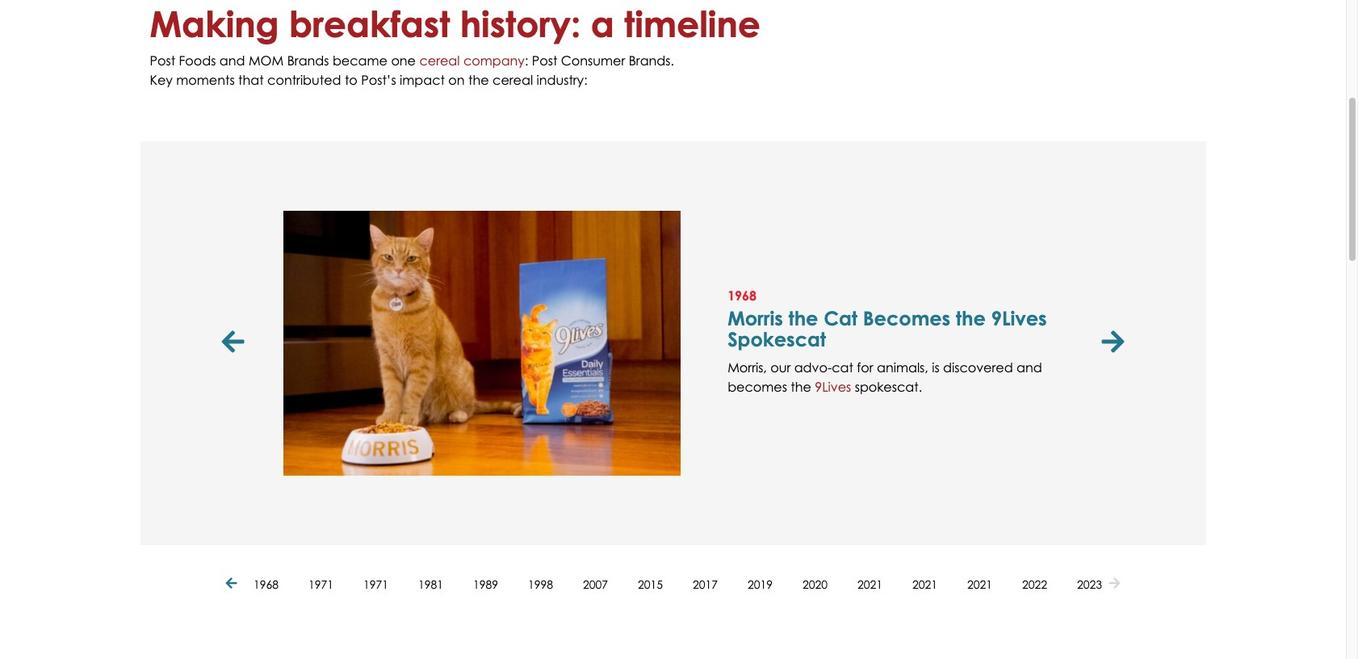 Task type: locate. For each thing, give the bounding box(es) containing it.
1 vertical spatial and
[[1017, 360, 1043, 376]]

1968 inside "1968 morris the cat becomes the 9lives spokescat"
[[728, 288, 757, 304]]

and inside the morris, our advo-cat for animals, is discovered and becomes the
[[1017, 360, 1043, 376]]

impact
[[400, 72, 445, 88]]

1 horizontal spatial 1968
[[728, 288, 757, 304]]

and up that
[[220, 52, 245, 68]]

1998
[[528, 577, 553, 591]]

1 vertical spatial previous image
[[226, 578, 241, 591]]

0 horizontal spatial post
[[150, 52, 175, 68]]

0 horizontal spatial 9lives
[[815, 379, 852, 395]]

history:
[[460, 3, 581, 46]]

advo-
[[795, 360, 832, 376]]

1968 for 1968 morris the cat becomes the 9lives spokescat
[[728, 288, 757, 304]]

a
[[591, 3, 615, 46]]

1968
[[728, 288, 757, 304], [254, 577, 279, 591]]

morris the cat next to a bowl and bag of 9lives image
[[283, 211, 681, 476]]

1 vertical spatial 1968
[[254, 577, 279, 591]]

becomes
[[728, 379, 788, 395]]

post up key
[[150, 52, 175, 68]]

the down cereal company link at the left top
[[469, 72, 489, 88]]

cereal up on at the left of page
[[420, 52, 460, 68]]

1 horizontal spatial and
[[1017, 360, 1043, 376]]

and
[[220, 52, 245, 68], [1017, 360, 1043, 376]]

2 post from the left
[[532, 52, 558, 68]]

1 horizontal spatial post
[[532, 52, 558, 68]]

1971
[[309, 577, 334, 591], [364, 577, 389, 591]]

1968 morris the cat becomes the 9lives spokescat
[[728, 288, 1048, 352]]

post right :
[[532, 52, 558, 68]]

foods
[[179, 52, 216, 68]]

previous image for next icon
[[222, 330, 248, 356]]

0 horizontal spatial 2021
[[858, 577, 883, 591]]

2015
[[638, 577, 663, 591]]

contributed
[[267, 72, 341, 88]]

1 vertical spatial cereal
[[493, 72, 533, 88]]

key
[[150, 72, 173, 88]]

previous image
[[222, 330, 248, 356], [226, 578, 241, 591]]

post
[[150, 52, 175, 68], [532, 52, 558, 68]]

2 2021 from the left
[[913, 577, 938, 591]]

cereal
[[420, 52, 460, 68], [493, 72, 533, 88]]

the
[[469, 72, 489, 88], [789, 306, 819, 330], [956, 306, 986, 330], [791, 379, 812, 395]]

discovered
[[944, 360, 1014, 376]]

0 vertical spatial previous image
[[222, 330, 248, 356]]

1968 for 1968
[[254, 577, 279, 591]]

our
[[771, 360, 791, 376]]

morris
[[728, 306, 783, 330]]

the inside the morris, our advo-cat for animals, is discovered and becomes the
[[791, 379, 812, 395]]

0 horizontal spatial 1968
[[254, 577, 279, 591]]

3 2021 from the left
[[968, 577, 993, 591]]

0 vertical spatial and
[[220, 52, 245, 68]]

1989
[[473, 577, 498, 591]]

cereal down :
[[493, 72, 533, 88]]

cat
[[824, 306, 858, 330]]

0 horizontal spatial and
[[220, 52, 245, 68]]

became
[[333, 52, 388, 68]]

timeline
[[625, 3, 761, 46]]

9lives up discovered
[[992, 306, 1048, 330]]

post's
[[361, 72, 396, 88]]

consumer
[[561, 52, 626, 68]]

0 vertical spatial 9lives
[[992, 306, 1048, 330]]

2 horizontal spatial 2021
[[968, 577, 993, 591]]

1 horizontal spatial 9lives
[[992, 306, 1048, 330]]

and right discovered
[[1017, 360, 1043, 376]]

1 horizontal spatial 2021
[[913, 577, 938, 591]]

1981
[[418, 577, 444, 591]]

9lives
[[992, 306, 1048, 330], [815, 379, 852, 395]]

1 horizontal spatial cereal
[[493, 72, 533, 88]]

0 horizontal spatial cereal
[[420, 52, 460, 68]]

the down advo-
[[791, 379, 812, 395]]

9lives down cat
[[815, 379, 852, 395]]

2021
[[858, 577, 883, 591], [913, 577, 938, 591], [968, 577, 993, 591]]

9lives spokescat.
[[815, 379, 923, 395]]

0 vertical spatial 1968
[[728, 288, 757, 304]]

cereal company link
[[420, 52, 525, 68]]

2 1971 from the left
[[364, 577, 389, 591]]

1 horizontal spatial 1971
[[364, 577, 389, 591]]

mom
[[249, 52, 284, 68]]

0 horizontal spatial 1971
[[309, 577, 334, 591]]



Task type: vqa. For each thing, say whether or not it's contained in the screenshot.
"intended" on the left of page
no



Task type: describe. For each thing, give the bounding box(es) containing it.
2022
[[1023, 577, 1048, 591]]

becomes
[[863, 306, 951, 330]]

2017
[[693, 577, 718, 591]]

brands
[[287, 52, 329, 68]]

2023
[[1078, 577, 1103, 591]]

making breakfast history: a timeline post foods and mom brands became one cereal company : post consumer brands. key moments that contributed to post's impact on the cereal industry:
[[150, 3, 761, 88]]

the left cat
[[789, 306, 819, 330]]

on
[[449, 72, 465, 88]]

making
[[150, 3, 279, 46]]

next image
[[1110, 578, 1121, 591]]

industry:
[[537, 72, 588, 88]]

9lives link
[[815, 379, 852, 395]]

spokescat.
[[855, 379, 923, 395]]

spokescat
[[728, 327, 827, 352]]

and inside making breakfast history: a timeline post foods and mom brands became one cereal company : post consumer brands. key moments that contributed to post's impact on the cereal industry:
[[220, 52, 245, 68]]

morris,
[[728, 360, 767, 376]]

:
[[525, 52, 529, 68]]

carousel region
[[217, 141, 1130, 545]]

9lives inside "1968 morris the cat becomes the 9lives spokescat"
[[992, 306, 1048, 330]]

company
[[464, 52, 525, 68]]

one
[[391, 52, 416, 68]]

next image
[[1102, 330, 1125, 356]]

1 1971 from the left
[[309, 577, 334, 591]]

for
[[857, 360, 874, 376]]

previous image for next image
[[226, 578, 241, 591]]

cat
[[832, 360, 854, 376]]

2019
[[748, 577, 773, 591]]

brands.
[[629, 52, 675, 68]]

breakfast
[[289, 3, 450, 46]]

animals,
[[877, 360, 929, 376]]

morris, our advo-cat for animals, is discovered and becomes the
[[728, 360, 1043, 395]]

2007
[[583, 577, 608, 591]]

to
[[345, 72, 358, 88]]

1 vertical spatial 9lives
[[815, 379, 852, 395]]

2020
[[803, 577, 828, 591]]

moments
[[176, 72, 235, 88]]

the inside making breakfast history: a timeline post foods and mom brands became one cereal company : post consumer brands. key moments that contributed to post's impact on the cereal industry:
[[469, 72, 489, 88]]

that
[[238, 72, 264, 88]]

1 post from the left
[[150, 52, 175, 68]]

1 2021 from the left
[[858, 577, 883, 591]]

is
[[932, 360, 940, 376]]

0 vertical spatial cereal
[[420, 52, 460, 68]]

the up discovered
[[956, 306, 986, 330]]



